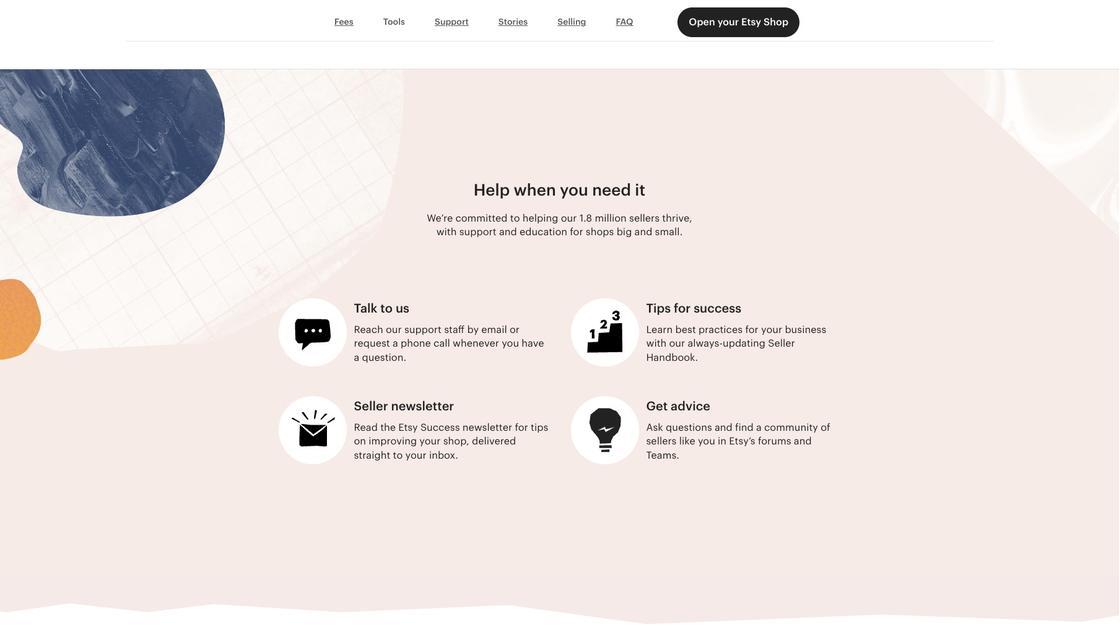 Task type: vqa. For each thing, say whether or not it's contained in the screenshot.
Open your Etsy Shop 'link'
yes



Task type: locate. For each thing, give the bounding box(es) containing it.
0 horizontal spatial our
[[386, 324, 402, 336]]

seller newsletter
[[354, 399, 454, 413]]

like
[[679, 436, 696, 447]]

2 vertical spatial you
[[698, 436, 716, 447]]

selling link
[[543, 11, 601, 34]]

etsy's
[[729, 436, 756, 447]]

0 horizontal spatial etsy
[[399, 422, 418, 434]]

ask questions and find a community of sellers like you in etsy's forums and teams.
[[647, 422, 831, 461]]

0 horizontal spatial with
[[437, 226, 457, 238]]

sellers inside ask questions and find a community of sellers like you in etsy's forums and teams.
[[647, 436, 677, 447]]

with inside we're committed to helping our 1.8 million sellers thrive, with support and education for shops big and small.
[[437, 226, 457, 238]]

to
[[510, 212, 520, 224], [381, 302, 393, 315], [393, 450, 403, 461]]

1 vertical spatial our
[[386, 324, 402, 336]]

thrive,
[[663, 212, 693, 224]]

1 horizontal spatial newsletter
[[463, 422, 513, 434]]

staff
[[444, 324, 465, 336]]

seller
[[768, 338, 795, 350], [354, 399, 388, 413]]

1 vertical spatial you
[[502, 338, 519, 350]]

0 vertical spatial to
[[510, 212, 520, 224]]

when
[[514, 181, 556, 200]]

sellers for get advice
[[647, 436, 677, 447]]

sellers
[[630, 212, 660, 224], [647, 436, 677, 447]]

reach our support staff by email or request a phone call whenever you have a question.
[[354, 324, 544, 363]]

with
[[437, 226, 457, 238], [647, 338, 667, 350]]

your down "improving" at left
[[405, 450, 427, 461]]

sellers inside we're committed to helping our 1.8 million sellers thrive, with support and education for shops big and small.
[[630, 212, 660, 224]]

for up best
[[674, 302, 691, 315]]

support
[[460, 226, 497, 238], [405, 324, 442, 336]]

seller down business
[[768, 338, 795, 350]]

newsletter up success
[[391, 399, 454, 413]]

0 horizontal spatial support
[[405, 324, 442, 336]]

to inside read the etsy success newsletter for tips on improving your shop, delivered straight to your inbox.
[[393, 450, 403, 461]]

you
[[560, 181, 589, 200], [502, 338, 519, 350], [698, 436, 716, 447]]

and down committed
[[499, 226, 517, 238]]

0 vertical spatial support
[[460, 226, 497, 238]]

2 horizontal spatial our
[[669, 338, 685, 350]]

for inside 'learn best practices for your business with our always-updating seller handbook.'
[[746, 324, 759, 336]]

committed
[[456, 212, 508, 224]]

you inside reach our support staff by email or request a phone call whenever you have a question.
[[502, 338, 519, 350]]

support
[[435, 17, 469, 27]]

or
[[510, 324, 520, 336]]

1 horizontal spatial etsy
[[742, 16, 762, 28]]

etsy
[[742, 16, 762, 28], [399, 422, 418, 434]]

our inside reach our support staff by email or request a phone call whenever you have a question.
[[386, 324, 402, 336]]

your inside 'learn best practices for your business with our always-updating seller handbook.'
[[761, 324, 783, 336]]

2 vertical spatial a
[[756, 422, 762, 434]]

straight
[[354, 450, 391, 461]]

selling
[[558, 17, 586, 27]]

0 vertical spatial seller
[[768, 338, 795, 350]]

talk
[[354, 302, 378, 315]]

1 horizontal spatial you
[[560, 181, 589, 200]]

to inside we're committed to helping our 1.8 million sellers thrive, with support and education for shops big and small.
[[510, 212, 520, 224]]

call
[[434, 338, 450, 350]]

our left 1.8
[[561, 212, 577, 224]]

0 horizontal spatial you
[[502, 338, 519, 350]]

etsy for your
[[742, 16, 762, 28]]

have
[[522, 338, 544, 350]]

for left tips
[[515, 422, 528, 434]]

1 vertical spatial a
[[354, 352, 360, 363]]

0 vertical spatial with
[[437, 226, 457, 238]]

and down community
[[794, 436, 812, 447]]

our
[[561, 212, 577, 224], [386, 324, 402, 336], [669, 338, 685, 350]]

a right find
[[756, 422, 762, 434]]

a up question.
[[393, 338, 398, 350]]

to left us in the left of the page
[[381, 302, 393, 315]]

you down or
[[502, 338, 519, 350]]

stories
[[499, 17, 528, 27]]

need
[[592, 181, 631, 200]]

support up phone
[[405, 324, 442, 336]]

1 vertical spatial support
[[405, 324, 442, 336]]

helping
[[523, 212, 559, 224]]

million
[[595, 212, 627, 224]]

seller up read
[[354, 399, 388, 413]]

support inside reach our support staff by email or request a phone call whenever you have a question.
[[405, 324, 442, 336]]

education
[[520, 226, 568, 238]]

your right open
[[718, 16, 739, 28]]

1 horizontal spatial a
[[393, 338, 398, 350]]

you inside ask questions and find a community of sellers like you in etsy's forums and teams.
[[698, 436, 716, 447]]

and up in
[[715, 422, 733, 434]]

0 vertical spatial newsletter
[[391, 399, 454, 413]]

1 vertical spatial sellers
[[647, 436, 677, 447]]

2 horizontal spatial a
[[756, 422, 762, 434]]

0 vertical spatial etsy
[[742, 16, 762, 28]]

0 horizontal spatial seller
[[354, 399, 388, 413]]

a
[[393, 338, 398, 350], [354, 352, 360, 363], [756, 422, 762, 434]]

by
[[467, 324, 479, 336]]

big
[[617, 226, 632, 238]]

with down we're
[[437, 226, 457, 238]]

request
[[354, 338, 390, 350]]

0 vertical spatial sellers
[[630, 212, 660, 224]]

question.
[[362, 352, 407, 363]]

and
[[499, 226, 517, 238], [635, 226, 653, 238], [715, 422, 733, 434], [794, 436, 812, 447]]

it
[[635, 181, 646, 200]]

for down 1.8
[[570, 226, 583, 238]]

advice
[[671, 399, 711, 413]]

on
[[354, 436, 366, 447]]

1 horizontal spatial seller
[[768, 338, 795, 350]]

1 vertical spatial newsletter
[[463, 422, 513, 434]]

with down learn
[[647, 338, 667, 350]]

newsletter up delivered
[[463, 422, 513, 434]]

for
[[570, 226, 583, 238], [674, 302, 691, 315], [746, 324, 759, 336], [515, 422, 528, 434]]

0 vertical spatial our
[[561, 212, 577, 224]]

1 horizontal spatial with
[[647, 338, 667, 350]]

2 vertical spatial to
[[393, 450, 403, 461]]

open your etsy shop link
[[678, 7, 800, 37]]

sellers up big
[[630, 212, 660, 224]]

you up 1.8
[[560, 181, 589, 200]]

your
[[718, 16, 739, 28], [761, 324, 783, 336], [420, 436, 441, 447], [405, 450, 427, 461]]

with inside 'learn best practices for your business with our always-updating seller handbook.'
[[647, 338, 667, 350]]

1 vertical spatial to
[[381, 302, 393, 315]]

phone
[[401, 338, 431, 350]]

help
[[474, 181, 510, 200]]

etsy inside read the etsy success newsletter for tips on improving your shop, delivered straight to your inbox.
[[399, 422, 418, 434]]

learn best practices for your business with our always-updating seller handbook.
[[647, 324, 827, 363]]

support down committed
[[460, 226, 497, 238]]

your up updating
[[761, 324, 783, 336]]

sellers up teams.
[[647, 436, 677, 447]]

1 vertical spatial etsy
[[399, 422, 418, 434]]

to down "improving" at left
[[393, 450, 403, 461]]

2 horizontal spatial you
[[698, 436, 716, 447]]

success
[[421, 422, 460, 434]]

1 vertical spatial with
[[647, 338, 667, 350]]

a down request
[[354, 352, 360, 363]]

a inside ask questions and find a community of sellers like you in etsy's forums and teams.
[[756, 422, 762, 434]]

etsy right the
[[399, 422, 418, 434]]

etsy left shop
[[742, 16, 762, 28]]

faq
[[616, 17, 633, 27]]

newsletter
[[391, 399, 454, 413], [463, 422, 513, 434]]

1 horizontal spatial support
[[460, 226, 497, 238]]

2 vertical spatial our
[[669, 338, 685, 350]]

delivered
[[472, 436, 516, 447]]

email
[[482, 324, 507, 336]]

our up handbook.
[[669, 338, 685, 350]]

to left helping
[[510, 212, 520, 224]]

you left in
[[698, 436, 716, 447]]

get
[[647, 399, 668, 413]]

for up updating
[[746, 324, 759, 336]]

open
[[689, 16, 715, 28]]

1 horizontal spatial our
[[561, 212, 577, 224]]

our down us in the left of the page
[[386, 324, 402, 336]]



Task type: describe. For each thing, give the bounding box(es) containing it.
faq link
[[601, 11, 648, 34]]

tips
[[531, 422, 548, 434]]

tips
[[647, 302, 671, 315]]

we're
[[427, 212, 453, 224]]

practices
[[699, 324, 743, 336]]

fees
[[334, 17, 354, 27]]

your down success
[[420, 436, 441, 447]]

the
[[380, 422, 396, 434]]

handbook.
[[647, 352, 698, 363]]

success
[[694, 302, 742, 315]]

our inside 'learn best practices for your business with our always-updating seller handbook.'
[[669, 338, 685, 350]]

questions
[[666, 422, 712, 434]]

updating
[[723, 338, 766, 350]]

best
[[676, 324, 696, 336]]

teams.
[[647, 450, 680, 461]]

us
[[396, 302, 410, 315]]

0 horizontal spatial newsletter
[[391, 399, 454, 413]]

of
[[821, 422, 831, 434]]

0 vertical spatial a
[[393, 338, 398, 350]]

sellers for help when you need it
[[630, 212, 660, 224]]

support link
[[420, 11, 484, 34]]

tips for success
[[647, 302, 742, 315]]

0 vertical spatial you
[[560, 181, 589, 200]]

1 vertical spatial seller
[[354, 399, 388, 413]]

learn
[[647, 324, 673, 336]]

fees link
[[320, 11, 369, 34]]

open your etsy shop
[[689, 16, 789, 28]]

we're committed to helping our 1.8 million sellers thrive, with support and education for shops big and small.
[[427, 212, 693, 238]]

shop,
[[443, 436, 470, 447]]

and right big
[[635, 226, 653, 238]]

tools
[[383, 17, 405, 27]]

0 horizontal spatial a
[[354, 352, 360, 363]]

get advice
[[647, 399, 711, 413]]

community
[[765, 422, 818, 434]]

whenever
[[453, 338, 499, 350]]

1.8
[[580, 212, 592, 224]]

our inside we're committed to helping our 1.8 million sellers thrive, with support and education for shops big and small.
[[561, 212, 577, 224]]

always-
[[688, 338, 723, 350]]

shop
[[764, 16, 789, 28]]

for inside read the etsy success newsletter for tips on improving your shop, delivered straight to your inbox.
[[515, 422, 528, 434]]

business
[[785, 324, 827, 336]]

help when you need it
[[474, 181, 646, 200]]

stories link
[[484, 11, 543, 34]]

find
[[735, 422, 754, 434]]

newsletter inside read the etsy success newsletter for tips on improving your shop, delivered straight to your inbox.
[[463, 422, 513, 434]]

seller inside 'learn best practices for your business with our always-updating seller handbook.'
[[768, 338, 795, 350]]

in
[[718, 436, 727, 447]]

inbox.
[[429, 450, 458, 461]]

read the etsy success newsletter for tips on improving your shop, delivered straight to your inbox.
[[354, 422, 548, 461]]

support inside we're committed to helping our 1.8 million sellers thrive, with support and education for shops big and small.
[[460, 226, 497, 238]]

talk to us
[[354, 302, 410, 315]]

for inside we're committed to helping our 1.8 million sellers thrive, with support and education for shops big and small.
[[570, 226, 583, 238]]

ask
[[647, 422, 663, 434]]

improving
[[369, 436, 417, 447]]

reach
[[354, 324, 383, 336]]

shops
[[586, 226, 614, 238]]

etsy for the
[[399, 422, 418, 434]]

tools link
[[369, 11, 420, 34]]

small.
[[655, 226, 683, 238]]

forums
[[758, 436, 792, 447]]

read
[[354, 422, 378, 434]]



